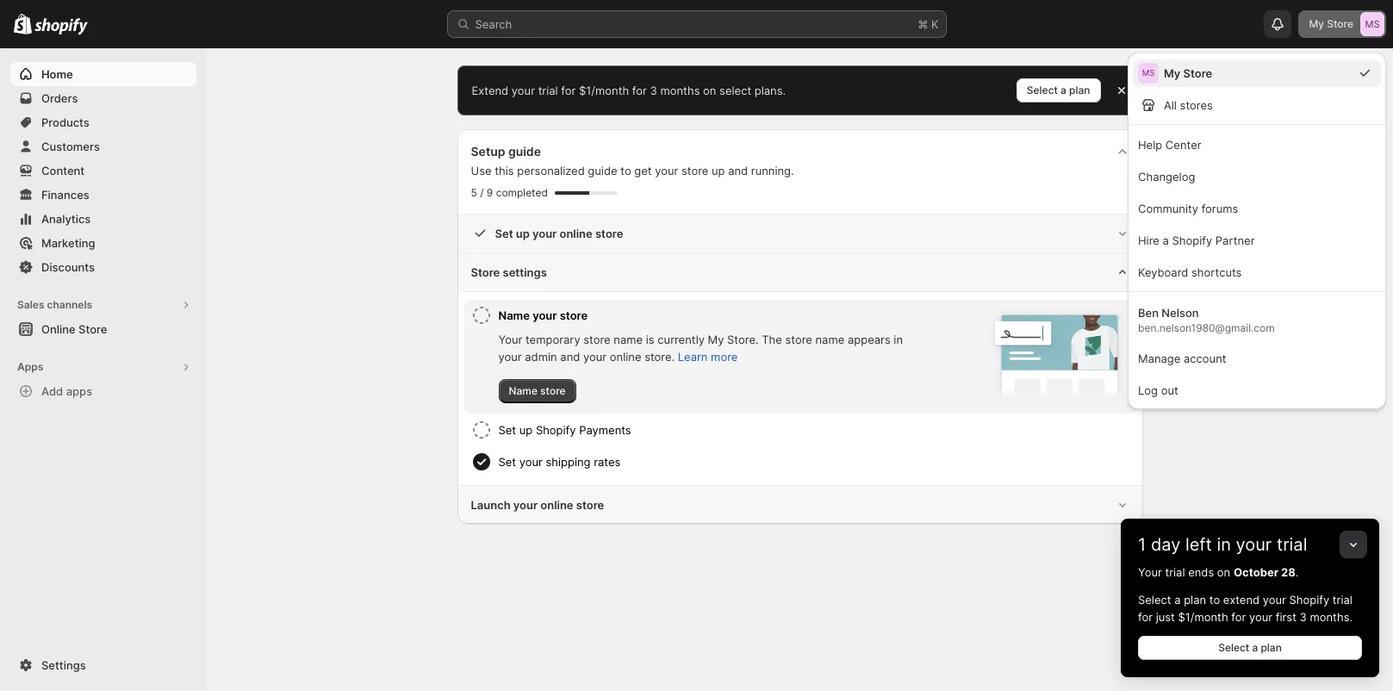 Task type: vqa. For each thing, say whether or not it's contained in the screenshot.
Manage
yes



Task type: locate. For each thing, give the bounding box(es) containing it.
1 horizontal spatial and
[[728, 164, 748, 178]]

plan down ends
[[1184, 593, 1207, 607]]

set up store settings
[[495, 227, 513, 240]]

your left shipping
[[520, 455, 543, 469]]

plan
[[1070, 84, 1091, 97], [1184, 593, 1207, 607], [1261, 641, 1282, 654]]

store.
[[645, 350, 675, 364]]

trial inside dropdown button
[[1277, 534, 1308, 555]]

help
[[1139, 138, 1163, 152]]

shopify up set your shipping rates
[[536, 423, 576, 437]]

0 vertical spatial set
[[495, 227, 513, 240]]

trial up 28 on the right bottom of page
[[1277, 534, 1308, 555]]

0 vertical spatial my store
[[1310, 17, 1354, 30]]

admin
[[525, 350, 557, 364]]

0 horizontal spatial select
[[1027, 84, 1058, 97]]

1 vertical spatial shopify
[[536, 423, 576, 437]]

extend
[[472, 84, 509, 97]]

name left is
[[614, 333, 643, 346]]

0 vertical spatial select
[[1027, 84, 1058, 97]]

3
[[650, 84, 657, 97], [1300, 610, 1307, 624]]

set inside set up your online store dropdown button
[[495, 227, 513, 240]]

channels
[[47, 298, 92, 311]]

0 vertical spatial select a plan
[[1027, 84, 1091, 97]]

my left my store image
[[1310, 17, 1325, 30]]

1 vertical spatial 3
[[1300, 610, 1307, 624]]

store down the use this personalized guide to get your store up and running.
[[596, 227, 624, 240]]

settings link
[[10, 653, 197, 677]]

up inside dropdown button
[[516, 227, 530, 240]]

1 horizontal spatial my
[[1164, 66, 1181, 80]]

2 horizontal spatial my
[[1310, 17, 1325, 30]]

your left admin
[[499, 350, 522, 364]]

1 vertical spatial name
[[509, 384, 538, 397]]

partner
[[1216, 234, 1255, 247]]

rates
[[594, 455, 621, 469]]

ben.nelson1980@gmail.com
[[1139, 321, 1275, 334]]

store
[[682, 164, 709, 178], [596, 227, 624, 240], [560, 309, 588, 322], [584, 333, 611, 346], [786, 333, 813, 346], [541, 384, 566, 397], [576, 498, 604, 512]]

plan down first
[[1261, 641, 1282, 654]]

0 horizontal spatial my
[[708, 333, 724, 346]]

add
[[41, 384, 63, 398]]

store up temporary on the left
[[560, 309, 588, 322]]

2 vertical spatial shopify
[[1290, 593, 1330, 607]]

0 horizontal spatial in
[[894, 333, 903, 346]]

$1/month inside select a plan to extend your shopify trial for just $1/month for your first 3 months.
[[1179, 610, 1229, 624]]

your up settings
[[533, 227, 557, 240]]

apps
[[17, 360, 43, 373]]

a
[[1061, 84, 1067, 97], [1163, 234, 1170, 247], [1175, 593, 1181, 607], [1253, 641, 1259, 654]]

name your store button
[[499, 300, 909, 331]]

select a plan inside 1 day left in your trial element
[[1219, 641, 1282, 654]]

1 vertical spatial select
[[1139, 593, 1172, 607]]

learn more
[[678, 350, 738, 364]]

ends
[[1189, 565, 1215, 579]]

0 horizontal spatial guide
[[508, 144, 541, 159]]

1 vertical spatial $1/month
[[1179, 610, 1229, 624]]

1 horizontal spatial guide
[[588, 164, 618, 178]]

trial left ends
[[1166, 565, 1186, 579]]

online
[[41, 322, 76, 336]]

in right appears at the right
[[894, 333, 903, 346]]

select a plan
[[1027, 84, 1091, 97], [1219, 641, 1282, 654]]

store right the the on the right
[[786, 333, 813, 346]]

more
[[711, 350, 738, 364]]

k
[[932, 17, 939, 31]]

store down sales channels button
[[78, 322, 107, 336]]

your trial ends on october 28 .
[[1139, 565, 1299, 579]]

0 vertical spatial online
[[560, 227, 593, 240]]

help center link
[[1133, 130, 1382, 159]]

set
[[495, 227, 513, 240], [499, 423, 516, 437], [499, 455, 516, 469]]

1 vertical spatial your
[[1139, 565, 1163, 579]]

my store up all stores
[[1164, 66, 1213, 80]]

shopify inside dropdown button
[[536, 423, 576, 437]]

shopify for up
[[536, 423, 576, 437]]

1 name from the left
[[614, 333, 643, 346]]

to left get
[[621, 164, 631, 178]]

1 horizontal spatial select
[[1139, 593, 1172, 607]]

select
[[720, 84, 752, 97]]

select a plan for top the 'select a plan' "link"
[[1027, 84, 1091, 97]]

menu
[[1128, 53, 1387, 409]]

settings
[[41, 659, 86, 672]]

setup
[[471, 144, 505, 159]]

name store
[[509, 384, 566, 397]]

plan left my store icon
[[1070, 84, 1091, 97]]

trial up months.
[[1333, 593, 1353, 607]]

online down set your shipping rates
[[541, 498, 574, 512]]

select inside select a plan to extend your shopify trial for just $1/month for your first 3 months.
[[1139, 593, 1172, 607]]

your inside 1 day left in your trial element
[[1139, 565, 1163, 579]]

shopify for a
[[1173, 234, 1213, 247]]

1 day left in your trial button
[[1121, 519, 1380, 555]]

up up settings
[[516, 227, 530, 240]]

0 vertical spatial to
[[621, 164, 631, 178]]

your down name your store at the top left of page
[[499, 333, 523, 346]]

1 horizontal spatial shopify
[[1173, 234, 1213, 247]]

1 vertical spatial select a plan
[[1219, 641, 1282, 654]]

2 vertical spatial select
[[1219, 641, 1250, 654]]

0 horizontal spatial 3
[[650, 84, 657, 97]]

1 horizontal spatial select a plan link
[[1139, 636, 1363, 660]]

just
[[1156, 610, 1175, 624]]

online store link
[[10, 317, 197, 341]]

0 vertical spatial in
[[894, 333, 903, 346]]

and left 'running.'
[[728, 164, 748, 178]]

select
[[1027, 84, 1058, 97], [1139, 593, 1172, 607], [1219, 641, 1250, 654]]

up
[[712, 164, 725, 178], [516, 227, 530, 240], [520, 423, 533, 437]]

shortcuts
[[1192, 265, 1242, 279]]

for left months
[[632, 84, 647, 97]]

0 vertical spatial guide
[[508, 144, 541, 159]]

name down admin
[[509, 384, 538, 397]]

select for top the 'select a plan' "link"
[[1027, 84, 1058, 97]]

set your shipping rates button
[[499, 446, 1130, 477]]

1 horizontal spatial $1/month
[[1179, 610, 1229, 624]]

2 vertical spatial plan
[[1261, 641, 1282, 654]]

sales channels button
[[10, 293, 197, 317]]

on left select
[[703, 84, 717, 97]]

1 vertical spatial in
[[1217, 534, 1232, 555]]

center
[[1166, 138, 1202, 152]]

1 vertical spatial my
[[1164, 66, 1181, 80]]

your right launch
[[514, 498, 538, 512]]

name right mark name your store as done icon
[[499, 309, 530, 322]]

$1/month left months
[[579, 84, 629, 97]]

up left 'running.'
[[712, 164, 725, 178]]

0 horizontal spatial to
[[621, 164, 631, 178]]

use this personalized guide to get your store up and running.
[[471, 164, 794, 178]]

1 horizontal spatial your
[[1139, 565, 1163, 579]]

0 vertical spatial name
[[499, 309, 530, 322]]

to left extend
[[1210, 593, 1221, 607]]

0 horizontal spatial my store
[[1164, 66, 1213, 80]]

store.
[[728, 333, 759, 346]]

store inside menu
[[1184, 66, 1213, 80]]

0 vertical spatial and
[[728, 164, 748, 178]]

2 vertical spatial set
[[499, 455, 516, 469]]

0 vertical spatial shopify
[[1173, 234, 1213, 247]]

store inside launch your online store dropdown button
[[576, 498, 604, 512]]

1 vertical spatial to
[[1210, 593, 1221, 607]]

my store left my store image
[[1310, 17, 1354, 30]]

hire
[[1139, 234, 1160, 247]]

store inside "button"
[[78, 322, 107, 336]]

up inside dropdown button
[[520, 423, 533, 437]]

1 horizontal spatial my store
[[1310, 17, 1354, 30]]

1 vertical spatial set
[[499, 423, 516, 437]]

set up launch
[[499, 455, 516, 469]]

your up october
[[1236, 534, 1272, 555]]

1 horizontal spatial select a plan
[[1219, 641, 1282, 654]]

payments
[[579, 423, 631, 437]]

set right mark set up shopify payments as done icon
[[499, 423, 516, 437]]

name your store element
[[499, 331, 909, 403]]

2 vertical spatial online
[[541, 498, 574, 512]]

up down name store link
[[520, 423, 533, 437]]

1 horizontal spatial in
[[1217, 534, 1232, 555]]

shopify up keyboard shortcuts at right
[[1173, 234, 1213, 247]]

settings
[[503, 265, 547, 279]]

1 vertical spatial plan
[[1184, 593, 1207, 607]]

your down 1
[[1139, 565, 1163, 579]]

0 vertical spatial my
[[1310, 17, 1325, 30]]

plan inside select a plan to extend your shopify trial for just $1/month for your first 3 months.
[[1184, 593, 1207, 607]]

shopify inside select a plan to extend your shopify trial for just $1/month for your first 3 months.
[[1290, 593, 1330, 607]]

1 vertical spatial on
[[1218, 565, 1231, 579]]

$1/month
[[579, 84, 629, 97], [1179, 610, 1229, 624]]

manage account link
[[1133, 344, 1382, 372]]

name left appears at the right
[[816, 333, 845, 346]]

1 horizontal spatial shopify image
[[35, 18, 88, 35]]

products
[[41, 115, 89, 129]]

2 horizontal spatial shopify
[[1290, 593, 1330, 607]]

your
[[512, 84, 535, 97], [655, 164, 679, 178], [533, 227, 557, 240], [533, 309, 557, 322], [499, 350, 522, 364], [584, 350, 607, 364], [520, 455, 543, 469], [514, 498, 538, 512], [1236, 534, 1272, 555], [1263, 593, 1287, 607], [1250, 610, 1273, 624]]

ben
[[1139, 306, 1159, 320]]

online down personalized
[[560, 227, 593, 240]]

shopify image
[[14, 14, 32, 34], [35, 18, 88, 35]]

and down temporary on the left
[[561, 350, 580, 364]]

name for name your store
[[499, 309, 530, 322]]

0 horizontal spatial on
[[703, 84, 717, 97]]

3 right first
[[1300, 610, 1307, 624]]

store inside name your store dropdown button
[[560, 309, 588, 322]]

in inside your temporary store name is currently my store. the store name appears in your admin and your online store.
[[894, 333, 903, 346]]

2 vertical spatial up
[[520, 423, 533, 437]]

temporary
[[526, 333, 581, 346]]

your up first
[[1263, 593, 1287, 607]]

store up stores
[[1184, 66, 1213, 80]]

store inside name store link
[[541, 384, 566, 397]]

my up learn more link
[[708, 333, 724, 346]]

my right my store icon
[[1164, 66, 1181, 80]]

plan for top the 'select a plan' "link"
[[1070, 84, 1091, 97]]

1 vertical spatial up
[[516, 227, 530, 240]]

2 horizontal spatial plan
[[1261, 641, 1282, 654]]

personalized
[[517, 164, 585, 178]]

a inside menu
[[1163, 234, 1170, 247]]

0 vertical spatial $1/month
[[579, 84, 629, 97]]

your up temporary on the left
[[533, 309, 557, 322]]

select a plan for the 'select a plan' "link" in 1 day left in your trial element
[[1219, 641, 1282, 654]]

1 vertical spatial and
[[561, 350, 580, 364]]

$1/month right just
[[1179, 610, 1229, 624]]

trial inside select a plan to extend your shopify trial for just $1/month for your first 3 months.
[[1333, 593, 1353, 607]]

nelson
[[1162, 306, 1199, 320]]

store down rates
[[576, 498, 604, 512]]

my inside menu
[[1164, 66, 1181, 80]]

store down admin
[[541, 384, 566, 397]]

online left store.
[[610, 350, 642, 364]]

my
[[1310, 17, 1325, 30], [1164, 66, 1181, 80], [708, 333, 724, 346]]

2 vertical spatial my
[[708, 333, 724, 346]]

set inside set up shopify payments dropdown button
[[499, 423, 516, 437]]

shopify inside menu
[[1173, 234, 1213, 247]]

1 horizontal spatial on
[[1218, 565, 1231, 579]]

0 horizontal spatial shopify image
[[14, 14, 32, 34]]

customers link
[[10, 134, 197, 159]]

mark set up shopify payments as done image
[[471, 420, 492, 440]]

out
[[1162, 384, 1179, 397]]

set your shipping rates
[[499, 455, 621, 469]]

shopify up months.
[[1290, 593, 1330, 607]]

your inside launch your online store dropdown button
[[514, 498, 538, 512]]

0 vertical spatial select a plan link
[[1017, 78, 1101, 103]]

1 vertical spatial guide
[[588, 164, 618, 178]]

in right left
[[1217, 534, 1232, 555]]

your inside set up your online store dropdown button
[[533, 227, 557, 240]]

marketing link
[[10, 231, 197, 255]]

apps button
[[10, 355, 197, 379]]

1 horizontal spatial name
[[816, 333, 845, 346]]

to inside select a plan to extend your shopify trial for just $1/month for your first 3 months.
[[1210, 593, 1221, 607]]

set inside set your shipping rates dropdown button
[[499, 455, 516, 469]]

day
[[1151, 534, 1181, 555]]

3 inside select a plan to extend your shopify trial for just $1/month for your first 3 months.
[[1300, 610, 1307, 624]]

0 horizontal spatial and
[[561, 350, 580, 364]]

store left settings
[[471, 265, 500, 279]]

1 horizontal spatial to
[[1210, 593, 1221, 607]]

name
[[499, 309, 530, 322], [509, 384, 538, 397]]

1 vertical spatial select a plan link
[[1139, 636, 1363, 660]]

0 horizontal spatial shopify
[[536, 423, 576, 437]]

guide left get
[[588, 164, 618, 178]]

keyboard shortcuts
[[1139, 265, 1242, 279]]

0 horizontal spatial name
[[614, 333, 643, 346]]

1 vertical spatial online
[[610, 350, 642, 364]]

2 horizontal spatial select
[[1219, 641, 1250, 654]]

0 horizontal spatial your
[[499, 333, 523, 346]]

0 vertical spatial your
[[499, 333, 523, 346]]

guide
[[508, 144, 541, 159], [588, 164, 618, 178]]

3 left months
[[650, 84, 657, 97]]

1 horizontal spatial plan
[[1184, 593, 1207, 607]]

1 horizontal spatial 3
[[1300, 610, 1307, 624]]

0 vertical spatial plan
[[1070, 84, 1091, 97]]

my store
[[1310, 17, 1354, 30], [1164, 66, 1213, 80]]

0 horizontal spatial plan
[[1070, 84, 1091, 97]]

online inside your temporary store name is currently my store. the store name appears in your admin and your online store.
[[610, 350, 642, 364]]

learn more link
[[678, 350, 738, 364]]

a for top the 'select a plan' "link"
[[1061, 84, 1067, 97]]

your inside your temporary store name is currently my store. the store name appears in your admin and your online store.
[[499, 333, 523, 346]]

0 horizontal spatial select a plan
[[1027, 84, 1091, 97]]

your inside set your shipping rates dropdown button
[[520, 455, 543, 469]]

your inside name your store dropdown button
[[533, 309, 557, 322]]

5 / 9 completed
[[471, 186, 548, 199]]

select a plan to extend your shopify trial for just $1/month for your first 3 months.
[[1139, 593, 1353, 624]]

for
[[561, 84, 576, 97], [632, 84, 647, 97], [1139, 610, 1153, 624], [1232, 610, 1247, 624]]

set up shopify payments button
[[499, 415, 1130, 446]]

on right ends
[[1218, 565, 1231, 579]]

online store button
[[0, 317, 207, 341]]

0 horizontal spatial select a plan link
[[1017, 78, 1101, 103]]

name inside dropdown button
[[499, 309, 530, 322]]

up for set up your online store
[[516, 227, 530, 240]]

guide up this
[[508, 144, 541, 159]]



Task type: describe. For each thing, give the bounding box(es) containing it.
changelog link
[[1133, 162, 1382, 190]]

select for the 'select a plan' "link" in 1 day left in your trial element
[[1219, 641, 1250, 654]]

.
[[1296, 565, 1299, 579]]

plans.
[[755, 84, 786, 97]]

sales channels
[[17, 298, 92, 311]]

launch your online store
[[471, 498, 604, 512]]

hire a shopify partner
[[1139, 234, 1255, 247]]

manage account
[[1139, 352, 1227, 365]]

help center
[[1139, 138, 1202, 152]]

all stores
[[1164, 98, 1213, 112]]

plan for the 'select a plan' "link" in 1 day left in your trial element
[[1261, 641, 1282, 654]]

1 day left in your trial
[[1139, 534, 1308, 555]]

your right get
[[655, 164, 679, 178]]

5
[[471, 186, 477, 199]]

mark name your store as done image
[[471, 305, 492, 326]]

set for set your shipping rates
[[499, 455, 516, 469]]

launch your online store button
[[457, 486, 1143, 524]]

in inside dropdown button
[[1217, 534, 1232, 555]]

name for name store
[[509, 384, 538, 397]]

store right get
[[682, 164, 709, 178]]

analytics
[[41, 212, 91, 226]]

menu containing my store
[[1128, 53, 1387, 409]]

trial right extend
[[538, 84, 558, 97]]

on inside 1 day left in your trial element
[[1218, 565, 1231, 579]]

a for the 'select a plan' "link" in 1 day left in your trial element
[[1253, 641, 1259, 654]]

set for set up your online store
[[495, 227, 513, 240]]

up for set up shopify payments
[[520, 423, 533, 437]]

my inside your temporary store name is currently my store. the store name appears in your admin and your online store.
[[708, 333, 724, 346]]

and inside your temporary store name is currently my store. the store name appears in your admin and your online store.
[[561, 350, 580, 364]]

sales
[[17, 298, 44, 311]]

extend
[[1224, 593, 1260, 607]]

your for your temporary store name is currently my store. the store name appears in your admin and your online store.
[[499, 333, 523, 346]]

for down extend
[[1232, 610, 1247, 624]]

keyboard
[[1139, 265, 1189, 279]]

0 vertical spatial on
[[703, 84, 717, 97]]

0 horizontal spatial $1/month
[[579, 84, 629, 97]]

⌘ k
[[918, 17, 939, 31]]

forums
[[1202, 202, 1239, 215]]

store left my store image
[[1328, 17, 1354, 30]]

your for your trial ends on october 28 .
[[1139, 565, 1163, 579]]

your left first
[[1250, 610, 1273, 624]]

name store link
[[499, 379, 576, 403]]

a inside select a plan to extend your shopify trial for just $1/month for your first 3 months.
[[1175, 593, 1181, 607]]

store inside dropdown button
[[471, 265, 500, 279]]

set up your online store button
[[457, 215, 1143, 253]]

use
[[471, 164, 492, 178]]

learn
[[678, 350, 708, 364]]

orders
[[41, 91, 78, 105]]

a for hire a shopify partner link
[[1163, 234, 1170, 247]]

your temporary store name is currently my store. the store name appears in your admin and your online store.
[[499, 333, 903, 364]]

1 day left in your trial element
[[1121, 564, 1380, 677]]

community forums
[[1139, 202, 1239, 215]]

hire a shopify partner link
[[1133, 226, 1382, 254]]

ben nelson ben.nelson1980@gmail.com
[[1139, 306, 1275, 334]]

my store image
[[1139, 63, 1159, 84]]

months
[[661, 84, 700, 97]]

appears
[[848, 333, 891, 346]]

store right temporary on the left
[[584, 333, 611, 346]]

all stores link
[[1133, 91, 1382, 119]]

1 vertical spatial my store
[[1164, 66, 1213, 80]]

home
[[41, 67, 73, 81]]

manage
[[1139, 352, 1181, 365]]

add apps
[[41, 384, 92, 398]]

apps
[[66, 384, 92, 398]]

9
[[487, 186, 493, 199]]

set up your online store
[[495, 227, 624, 240]]

finances link
[[10, 183, 197, 207]]

2 name from the left
[[816, 333, 845, 346]]

all
[[1164, 98, 1177, 112]]

months.
[[1310, 610, 1353, 624]]

shipping
[[546, 455, 591, 469]]

analytics link
[[10, 207, 197, 231]]

0 vertical spatial up
[[712, 164, 725, 178]]

discounts link
[[10, 255, 197, 279]]

select a plan link inside 1 day left in your trial element
[[1139, 636, 1363, 660]]

account
[[1184, 352, 1227, 365]]

completed
[[496, 186, 548, 199]]

28
[[1282, 565, 1296, 579]]

your right extend
[[512, 84, 535, 97]]

content link
[[10, 159, 197, 183]]

get
[[635, 164, 652, 178]]

set up shopify payments
[[499, 423, 631, 437]]

log out button
[[1133, 376, 1382, 404]]

first
[[1276, 610, 1297, 624]]

for right extend
[[561, 84, 576, 97]]

extend your trial for $1/month for 3 months on select plans.
[[472, 84, 786, 97]]

changelog
[[1139, 170, 1196, 184]]

your right admin
[[584, 350, 607, 364]]

1
[[1139, 534, 1147, 555]]

home link
[[10, 62, 197, 86]]

is
[[646, 333, 655, 346]]

for left just
[[1139, 610, 1153, 624]]

0 vertical spatial 3
[[650, 84, 657, 97]]

marketing
[[41, 236, 95, 250]]

keyboard shortcuts button
[[1133, 258, 1382, 286]]

left
[[1186, 534, 1213, 555]]

set for set up shopify payments
[[499, 423, 516, 437]]

online store
[[41, 322, 107, 336]]

log out
[[1139, 384, 1179, 397]]

store inside set up your online store dropdown button
[[596, 227, 624, 240]]

content
[[41, 164, 85, 178]]

stores
[[1180, 98, 1213, 112]]

october
[[1234, 565, 1279, 579]]

customers
[[41, 140, 100, 153]]

/
[[480, 186, 484, 199]]

add apps button
[[10, 379, 197, 403]]

your inside 1 day left in your trial dropdown button
[[1236, 534, 1272, 555]]

store settings
[[471, 265, 547, 279]]

my store image
[[1361, 12, 1385, 36]]

log
[[1139, 384, 1158, 397]]

discounts
[[41, 260, 95, 274]]



